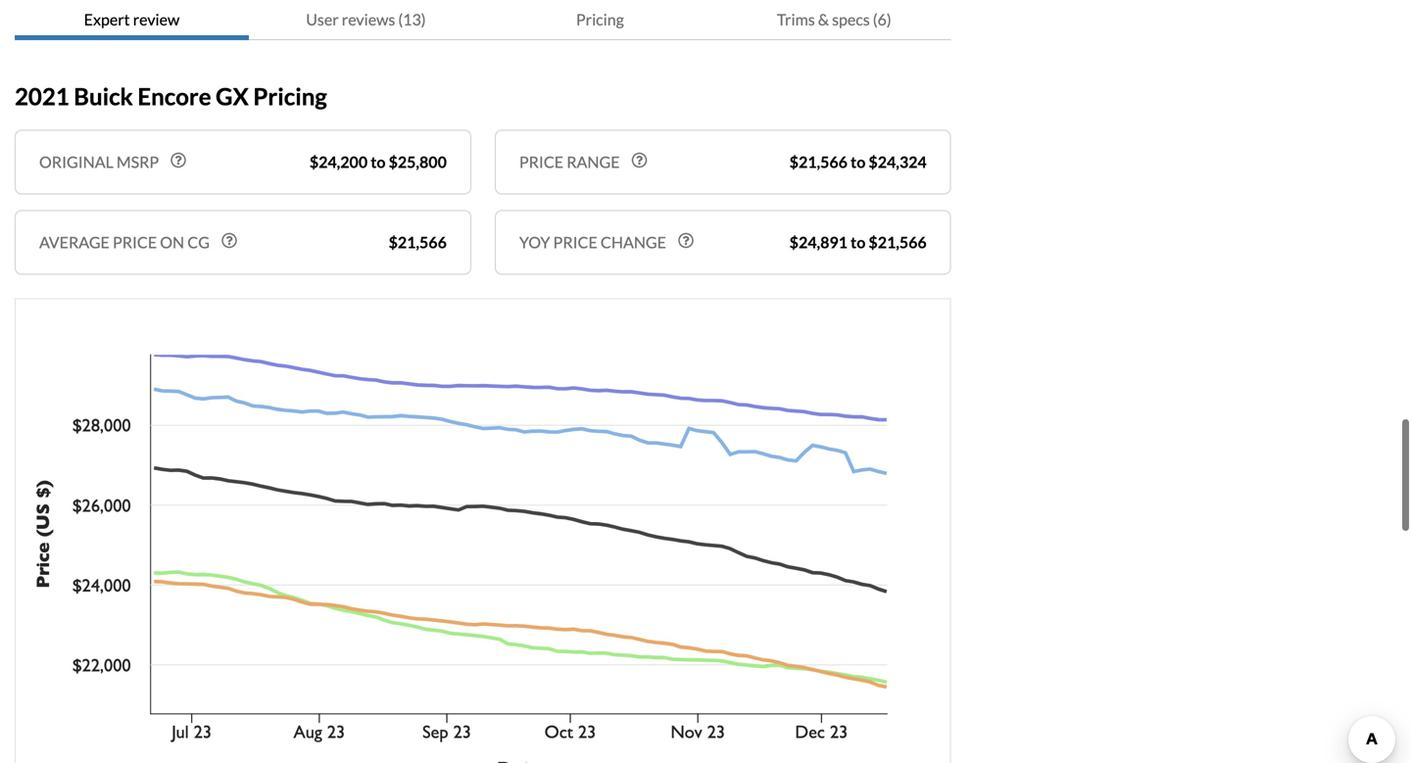 Task type: vqa. For each thing, say whether or not it's contained in the screenshot.
Original
yes



Task type: describe. For each thing, give the bounding box(es) containing it.
trims & specs (6)
[[777, 10, 892, 29]]

price for average
[[113, 233, 157, 252]]

tab list containing expert review
[[15, 0, 951, 40]]

pricing inside tab
[[576, 10, 624, 29]]

$24,200 to $25,800
[[310, 152, 447, 172]]

2 horizontal spatial $21,566
[[869, 233, 927, 252]]

trims
[[777, 10, 815, 29]]

user reviews (13) tab
[[249, 0, 483, 40]]

to for $21,566
[[851, 152, 866, 172]]

question circle image for average price on cg
[[221, 233, 237, 249]]

&
[[818, 10, 829, 29]]

expert
[[84, 10, 130, 29]]

encore
[[138, 82, 211, 110]]

(6)
[[873, 10, 892, 29]]

original
[[39, 152, 114, 172]]

range
[[567, 152, 620, 172]]

question circle image for original msrp
[[171, 152, 186, 168]]

price range
[[519, 152, 620, 172]]

question circle image for price range
[[632, 152, 647, 168]]

yoy
[[519, 233, 550, 252]]

original msrp
[[39, 152, 159, 172]]

$21,566 to $24,324
[[790, 152, 927, 172]]

$21,566 for $21,566
[[389, 233, 447, 252]]

expert review
[[84, 10, 180, 29]]

yoy price change
[[519, 233, 666, 252]]

trims & specs (6) tab
[[717, 0, 951, 40]]



Task type: locate. For each thing, give the bounding box(es) containing it.
2021
[[15, 82, 69, 110]]

$24,324
[[869, 152, 927, 172]]

price
[[519, 152, 564, 172]]

0 horizontal spatial $21,566
[[389, 233, 447, 252]]

average
[[39, 233, 110, 252]]

question circle image right range
[[632, 152, 647, 168]]

question circle image for yoy price change
[[678, 233, 694, 249]]

2 question circle image from the left
[[678, 233, 694, 249]]

1 horizontal spatial pricing
[[576, 10, 624, 29]]

question circle image right cg
[[221, 233, 237, 249]]

average price on cg
[[39, 233, 210, 252]]

buick
[[74, 82, 133, 110]]

$21,566 left the $24,324
[[790, 152, 848, 172]]

0 vertical spatial pricing
[[576, 10, 624, 29]]

0 horizontal spatial price
[[113, 233, 157, 252]]

1 horizontal spatial question circle image
[[678, 233, 694, 249]]

to for $24,891
[[851, 233, 866, 252]]

1 horizontal spatial $21,566
[[790, 152, 848, 172]]

1 question circle image from the left
[[221, 233, 237, 249]]

question circle image right change
[[678, 233, 694, 249]]

$24,200
[[310, 152, 368, 172]]

2021 buick encore gx pricing
[[15, 82, 327, 110]]

question circle image
[[171, 152, 186, 168], [632, 152, 647, 168]]

to right $24,891
[[851, 233, 866, 252]]

question circle image
[[221, 233, 237, 249], [678, 233, 694, 249]]

$21,566
[[790, 152, 848, 172], [389, 233, 447, 252], [869, 233, 927, 252]]

price left on
[[113, 233, 157, 252]]

price right yoy
[[553, 233, 598, 252]]

expert review tab
[[15, 0, 249, 40]]

user reviews (13)
[[306, 10, 426, 29]]

1 horizontal spatial question circle image
[[632, 152, 647, 168]]

1 vertical spatial pricing
[[253, 82, 327, 110]]

question circle image right msrp
[[171, 152, 186, 168]]

user
[[306, 10, 339, 29]]

price
[[113, 233, 157, 252], [553, 233, 598, 252]]

$21,566 right $24,891
[[869, 233, 927, 252]]

to for $24,200
[[371, 152, 386, 172]]

msrp
[[117, 152, 159, 172]]

pricing
[[576, 10, 624, 29], [253, 82, 327, 110]]

$25,800
[[389, 152, 447, 172]]

tab list
[[15, 0, 951, 40]]

price for yoy
[[553, 233, 598, 252]]

on
[[160, 233, 184, 252]]

$24,891 to $21,566
[[790, 233, 927, 252]]

$21,566 for $21,566 to $24,324
[[790, 152, 848, 172]]

0 horizontal spatial pricing
[[253, 82, 327, 110]]

specs
[[832, 10, 870, 29]]

0 horizontal spatial question circle image
[[171, 152, 186, 168]]

(13)
[[398, 10, 426, 29]]

gx
[[216, 82, 249, 110]]

2 price from the left
[[553, 233, 598, 252]]

2 question circle image from the left
[[632, 152, 647, 168]]

pricing tab
[[483, 0, 717, 40]]

cg
[[187, 233, 210, 252]]

to left the $24,324
[[851, 152, 866, 172]]

1 price from the left
[[113, 233, 157, 252]]

to right $24,200
[[371, 152, 386, 172]]

review
[[133, 10, 180, 29]]

$21,566 down $25,800
[[389, 233, 447, 252]]

1 question circle image from the left
[[171, 152, 186, 168]]

0 horizontal spatial question circle image
[[221, 233, 237, 249]]

1 horizontal spatial price
[[553, 233, 598, 252]]

$24,891
[[790, 233, 848, 252]]

change
[[601, 233, 666, 252]]

to
[[371, 152, 386, 172], [851, 152, 866, 172], [851, 233, 866, 252]]

reviews
[[342, 10, 395, 29]]



